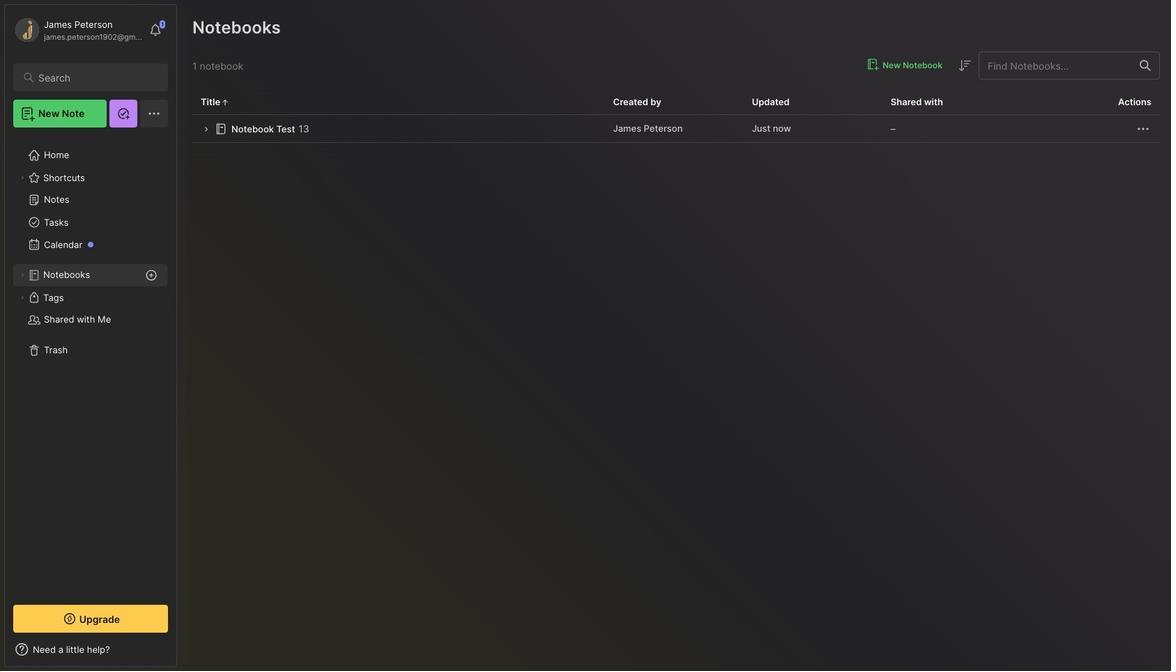 Task type: locate. For each thing, give the bounding box(es) containing it.
click to collapse image
[[176, 646, 187, 662]]

expand tags image
[[18, 294, 26, 302]]

None search field
[[38, 69, 156, 86]]

tree inside the main element
[[5, 136, 176, 593]]

main element
[[0, 0, 181, 672]]

sort options image
[[957, 57, 974, 74]]

Search text field
[[38, 71, 156, 84]]

More actions field
[[1135, 120, 1152, 137]]

tree
[[5, 136, 176, 593]]

Sort field
[[957, 57, 974, 74]]

Account field
[[13, 16, 142, 44]]

row
[[192, 115, 1160, 143]]

Find Notebooks… text field
[[980, 54, 1132, 77]]



Task type: vqa. For each thing, say whether or not it's contained in the screenshot.
Home link
no



Task type: describe. For each thing, give the bounding box(es) containing it.
none search field inside the main element
[[38, 69, 156, 86]]

arrow image
[[201, 124, 211, 135]]

more actions image
[[1135, 120, 1152, 137]]

WHAT'S NEW field
[[5, 639, 176, 661]]

expand notebooks image
[[18, 271, 26, 280]]



